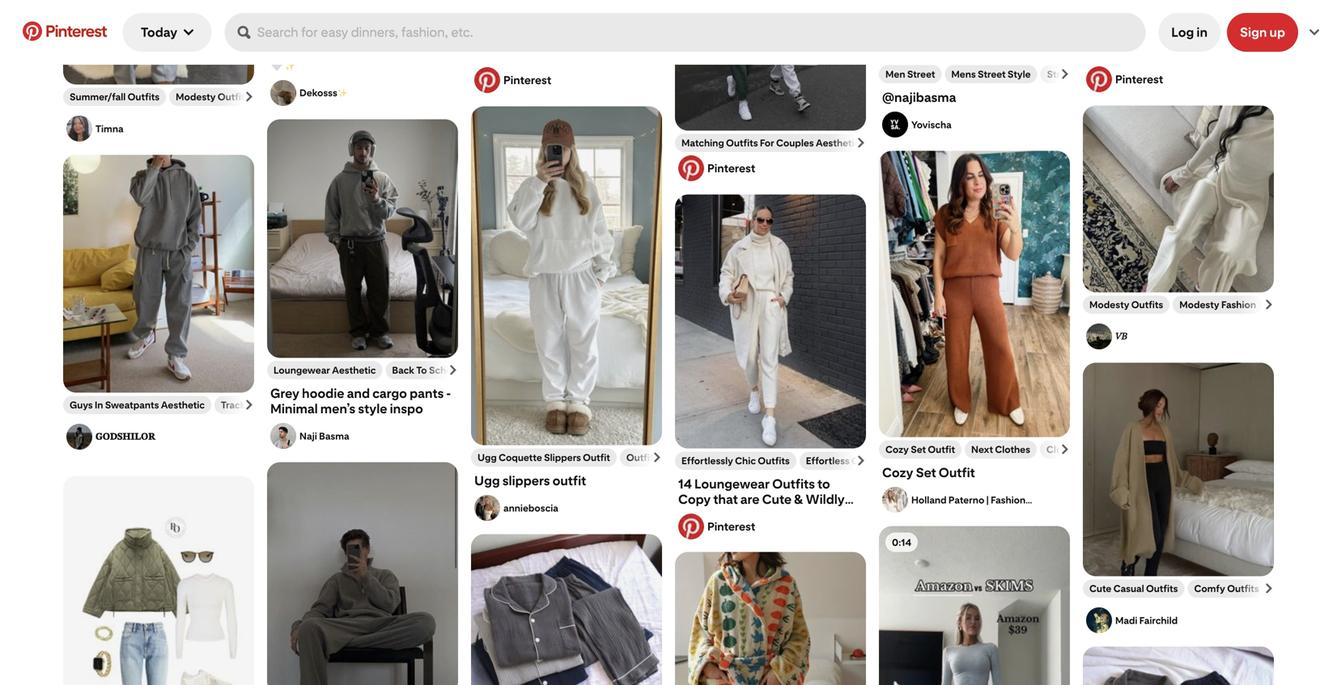 Task type: describe. For each thing, give the bounding box(es) containing it.
ugg slippers outfit button
[[474, 474, 659, 489]]

in
[[95, 399, 103, 411]]

pinterest link inside button
[[707, 161, 863, 175]]

sign up
[[1240, 25, 1285, 40]]

holland paterno | fashion influencer + stylist | jupiter, fl image
[[882, 487, 908, 513]]

annieboscia button down ugg slippers outfit button in the left bottom of the page
[[474, 495, 659, 521]]

1 vertical spatial cute
[[1089, 583, 1112, 595]]

1 vertical spatial set
[[916, 465, 936, 481]]

0 horizontal spatial 🏷️ immerse yourself in the world of comfort and elegance with my straight cotton men's pajamas set - the perfect blend of style and relaxation! ✨ this set features a sophisticated design with long sleeves, making it an ideal choice for your nighttime routine. crafted for both comfort and aesthetics, my pajama set is the epitome of home wear luxury. 👔 straight cotton design 🌌 elegant pajama set 🌃 nighttime clothing 🏡 home wear suit 🌟 loungewear set 📦 shipping: we take pride in the quality of our pyjama sets, meticulously made to order. due to this, please allow a few extra days for crafting as we aim to deliver perfection! we partner with trusted shipping services like usps, royal mail, dhl, and more to ensure swift delivery to your doorstep! 📏 size: available in various sizes to fi image
[[471, 535, 662, 686]]

scroll image for ugg slippers outfit
[[652, 453, 662, 463]]

lounge
[[1131, 23, 1165, 35]]

and
[[347, 386, 370, 401]]

effortless
[[806, 455, 850, 467]]

in
[[1197, 25, 1208, 40]]

men's
[[320, 401, 355, 417]]

brittney_cherelle on ltk button
[[1086, 45, 1271, 60]]

madi fairchild image
[[1086, 608, 1112, 634]]

modesty fashion
[[1180, 299, 1256, 311]]

0 vertical spatial set
[[911, 444, 926, 456]]

@44hrr button
[[474, 45, 659, 61]]

yovischa
[[911, 119, 952, 131]]

@najibasma
[[882, 90, 956, 105]]

Search text field
[[257, 13, 1139, 52]]

mens
[[951, 68, 976, 80]]

14 loungewear outfits to copy that are cute & wildly comfortable |
[[678, 477, 845, 523]]

back to school fits link
[[392, 365, 479, 376]]

pretty black, black is beautiful, black girl magic, black girls, black women, vision board, rich girl lifestyle, photographie inspo, zeina image
[[471, 0, 662, 17]]

0 vertical spatial cozy set outfit
[[886, 444, 955, 456]]

comfy outfits link
[[1194, 583, 1259, 595]]

14 loungewear outfits to copy that are cute & wildly comfortable | button
[[678, 477, 863, 523]]

effortless outfit
[[806, 455, 879, 467]]

0 horizontal spatial pinterest button
[[13, 21, 116, 43]]

1 horizontal spatial 🏷️ immerse yourself in the world of comfort and elegance with my straight cotton men's pajamas set - the perfect blend of style and relaxation! ✨ this set features a sophisticated design with long sleeves, making it an ideal choice for your nighttime routine. crafted for both comfort and aesthetics, my pajama set is the epitome of home wear luxury. 👔 straight cotton design 🌌 elegant pajama set 🌃 nighttime clothing 🏡 home wear suit 🌟 loungewear set 📦 shipping: we take pride in the quality of our pyjama sets, meticulously made to order. due to this, please allow a few extra days for crafting as we aim to deliver perfection! we partner with trusted shipping services like usps, royal mail, dhl, and more to ensure swift delivery to your doorstep! 📏 size: available in various sizes to fi image
[[1083, 647, 1274, 686]]

annieboscia button down outfit
[[503, 502, 659, 514]]

couples
[[776, 137, 814, 149]]

brittney_cherelle on ltk
[[1086, 45, 1232, 60]]

ugg slippers outfit
[[474, 474, 586, 489]]

1pc vegetable pattern luxury hooded bathrobe, long sleeve long bathrobe, soft skin-friendly loungewear, long robe for home hotel travel pool, bathroom supplies peignoir, cute outfits, casual outfits, fashion outfits, colorful vegetables, langer mantel, dressing, bathrobe, skin so soft image
[[675, 552, 866, 686]]

@44hrr
[[474, 45, 521, 61]]

fits
[[462, 365, 479, 376]]

log
[[1171, 25, 1194, 40]]

outfits right summer/fall
[[128, 91, 160, 103]]

annieboscia
[[503, 502, 558, 514]]

street for mens
[[978, 68, 1006, 80]]

madi
[[1115, 615, 1138, 627]]

modesty for modesty outfits
[[1180, 299, 1219, 311]]

hoodie
[[302, 386, 344, 401]]

school
[[429, 365, 461, 376]]

guys in sweatpants aesthetic, tracksuit aesthetic, loungewear aesthetic, men loungewear, loungewear outfits, hoodie and sweatpants outfit men, men tracksuit outfit, hoodie style men, mens comfy outfits image
[[63, 155, 254, 393]]

pinterest image for @44hrr
[[474, 67, 500, 93]]

a stylish matching set to wear all fall and winter long! this aesthetic two-piece outfit is an absolute must-have for the season. a knit sweater vest and wide-leg pants set that's stunning, incredibly comfortable, and affordable. plus, it's super versatile. ideal for daily wear, running errands, working from home, lounge wear, travel, and more! follow me for amazon outfit ideas for women. holland paterno. cozy set outfit cozy set outfit, next clothes, clothes for women, paterno, next looks, hottest fashion trends, affordable clothes, matching set, winter looks image
[[879, 151, 1070, 437]]

yovischa image
[[882, 112, 908, 138]]

-
[[446, 386, 451, 401]]

naji basma image
[[270, 423, 296, 449]]

men
[[886, 68, 905, 80]]

pinterest image for brittney_cherelle on ltk
[[1086, 66, 1112, 92]]

modesty outfits for topmost modesty outfits 'link'
[[176, 91, 250, 103]]

cozy aesthetic
[[274, 35, 343, 47]]

dekosss✨ image
[[270, 80, 296, 106]]

for
[[760, 137, 774, 149]]

inspo
[[390, 401, 423, 417]]

outfits right chic
[[758, 455, 790, 467]]

pinterest for brittney_cherelle on ltk
[[1115, 72, 1163, 86]]

aesthetic for loungewear aesthetic
[[332, 365, 376, 376]]

𝐆𝐎𝐃𝐒𝐇𝐈𝐋𝐎𝐑
[[96, 431, 155, 442]]

timna image
[[66, 116, 92, 142]]

modesty outfits for rightmost modesty outfits 'link'
[[1089, 299, 1163, 311]]

grey hoodie and cargo pants - minimal men's style inspo
[[270, 386, 451, 417]]

search icon image
[[238, 26, 251, 39]]

copy
[[678, 492, 711, 507]]

guys in sweatpants aesthetic link
[[70, 399, 205, 411]]

effortlessly chic outfits
[[682, 455, 790, 467]]

plus
[[1089, 23, 1108, 35]]

effortlessly
[[682, 455, 733, 467]]

@najibasma button
[[882, 90, 1067, 105]]

naji basma
[[299, 430, 349, 442]]

up
[[1270, 25, 1285, 40]]

scroll image for cozy set outfit
[[1060, 445, 1070, 454]]

street for men
[[907, 68, 935, 80]]

comfortable
[[678, 507, 756, 523]]

on
[[1192, 45, 1208, 60]]

summer/fall outfits
[[70, 91, 160, 103]]

size
[[1110, 23, 1129, 35]]

scroll image for 🤍✨
[[448, 36, 458, 46]]

clothes
[[995, 444, 1030, 456]]

summer/fall outfits, modesty outfits, chill outfits, trendy fashion outfits, hottest fashion trends, autumn fashion casual, cute comfy outfits, girly fashion, casual modest summer outfits image
[[63, 0, 254, 85]]

matching
[[682, 137, 724, 149]]

minimal streetwear, men's streetwear, boy fashion, mens fashion, fashion outfits, mens casual outfits summer, mens outfits, korean street fashion men, don corleone image
[[267, 463, 458, 686]]

guys
[[70, 399, 93, 411]]

summer/fall outfits link
[[70, 91, 160, 103]]

loungewear inside 14 loungewear outfits to copy that are cute & wildly comfortable |
[[694, 477, 770, 492]]

plus size lounge wear outfit link
[[1089, 23, 1221, 35]]

cute inside 14 loungewear outfits to copy that are cute & wildly comfortable |
[[762, 492, 792, 507]]

grey
[[270, 386, 299, 401]]

cozy set outfit link
[[886, 444, 955, 456]]

grey hoodie and cargo pants - minimal men's style inspo button
[[270, 386, 455, 417]]

outfit left next
[[928, 444, 955, 456]]

cozy for cozy set outfit
[[886, 444, 909, 456]]

𝑉𝐵
[[1115, 330, 1127, 342]]

matching outfits for couples aesthetic
[[682, 137, 860, 149]]

modesty fashion link
[[1180, 299, 1256, 311]]

outfits inside 14 loungewear outfits to copy that are cute & wildly comfortable |
[[772, 477, 815, 492]]

outfit right slippers
[[583, 452, 610, 464]]

dekosss✨
[[299, 87, 347, 99]]

ugg for ugg coquette slippers outfit
[[478, 452, 497, 464]]

outfit
[[552, 474, 586, 489]]

scroll image for grey hoodie and cargo pants - minimal men's style inspo
[[448, 365, 458, 375]]

pinterest down matching
[[707, 161, 755, 175]]

scroll image for summer/fall outfits
[[244, 92, 254, 102]]

matching outfits for couples aesthetic, matching clothes couple, matching couple outfits casual, couple outfits aesthetic, casual style outfits, matching couples, couple twinning outfits, matchy outfit couple, couple winter outfits image
[[675, 0, 866, 132]]

1 pinterest image from the top
[[678, 155, 704, 181]]

next clothes link
[[971, 444, 1030, 456]]

wildly
[[806, 492, 845, 507]]

ugg coquette slippers outfit link
[[478, 452, 610, 464]]

today button
[[123, 13, 212, 52]]

loungewear aesthetic link
[[274, 365, 376, 376]]

outfit ideas, outfit inspiration, outfits aesthetic, ootd ideas, clothes for women, clothes aesthetic, fashion outfits, fashion inspo outfits, layered outfits aesthetic, casual outfits inspo, clothing inspo, trendy outfits casual outfit ideas winter, outfit inspo winter, winter outfits, winter fashion outfits, winter outfits cold, winter outfit, winter outfits casual, winter out outfits, daily winter outfits, outfit inspirations winter, nyc winter outfits, outfit ideas for school, outfits for school outfit ideas everyday, ootd casual, sunglasses, sunglasses women, sunglasses aesthetic, sunglasses for round face, burberry, accessories, cat eye sunglasses, luxury skims outfit, skims aesthetic, skims set, skims set outfit, skims set long sleeve, loungewear set, loungewear outfits, layered outfits aesthetic, layering outfits, aesthetic fashion, aesthetic clothes, cute school outfits, trendy outfits, cute outfits, nyc winter outfits, fall winter outfits image
[[63, 476, 254, 686]]

1 horizontal spatial pinterest button
[[675, 152, 866, 181]]

back to school fits
[[392, 365, 479, 376]]

timna
[[96, 123, 123, 135]]

outfits left the for
[[726, 137, 758, 149]]

cargo
[[372, 386, 407, 401]]

cozy aesthetic link
[[274, 35, 343, 47]]

aesthetic for beige aesthetic
[[387, 35, 431, 47]]

log in
[[1171, 25, 1208, 40]]

scroll image for plus size lounge wear outfit
[[1264, 24, 1274, 34]]

modesty outfits, modesty fashion, modest fashion outfits, classy outfits, pretty outfits, casual outfits, flowy outfits, modest fits, modest wear image
[[1083, 106, 1274, 293]]

|
[[759, 507, 762, 523]]

next
[[971, 444, 993, 456]]

outfit right effortless
[[852, 455, 879, 467]]

scroll image for guys in sweatpants aesthetic
[[244, 400, 254, 410]]

outfit up on
[[1194, 23, 1221, 35]]



Task type: vqa. For each thing, say whether or not it's contained in the screenshot.
PRICES MAY VARY. ❤High quality 500 piece jigsaw puzzle,The finished puzzle measures 20.5X15In（52 X 38 cm） when complete. ❤quality printing, precise cut-outs, sturdy and precious materials.In order to facilitate the transportation without missing accessories, the puzzle is partially completed. After you receive it, you can open the puzzle and complete the wonderful puzzle world. ❤Made from thick, durable board that is 100% recycled,Forever attentive to ecological issues, thus avoiding the use of image
no



Task type: locate. For each thing, give the bounding box(es) containing it.
scroll image right the style
[[1060, 69, 1070, 79]]

ugg up annieboscia icon
[[474, 474, 500, 489]]

1 horizontal spatial modesty outfits link
[[1089, 299, 1163, 311]]

coquette
[[499, 452, 542, 464]]

slippers
[[502, 474, 550, 489]]

loungewear down effortlessly chic outfits link on the right of page
[[694, 477, 770, 492]]

cute
[[762, 492, 792, 507], [1089, 583, 1112, 595]]

slippers
[[544, 452, 581, 464]]

modesty outfits link up the 𝑉𝐵
[[1089, 299, 1163, 311]]

outfits left modesty fashion link
[[1131, 299, 1163, 311]]

aesthetic right couples
[[816, 137, 860, 149]]

modesty outfits link left 'dekosss✨' 'image'
[[176, 91, 250, 103]]

pinterest image down brittney_cherelle
[[1086, 66, 1112, 92]]

pinterest for @44hrr
[[503, 73, 551, 87]]

pinterest down brittney_cherelle
[[1115, 72, 1163, 86]]

sign
[[1240, 25, 1267, 40]]

set down cozy set outfit link
[[916, 465, 936, 481]]

back
[[392, 365, 414, 376]]

street up '@najibasma'
[[907, 68, 935, 80]]

street
[[907, 68, 935, 80], [978, 68, 1006, 80]]

matching outfits for couples aesthetic link
[[682, 137, 860, 149]]

aesthetic up and
[[332, 365, 376, 376]]

0 horizontal spatial modesty outfits link
[[176, 91, 250, 103]]

pinterest down @44hrr
[[503, 73, 551, 87]]

cute casual outfits
[[1089, 583, 1178, 595]]

1 horizontal spatial loungewear
[[694, 477, 770, 492]]

modesty up the 𝑉𝐵
[[1089, 299, 1129, 311]]

🤍✨
[[270, 57, 296, 73]]

#oversizedhoodie #greyhoodie #cargopants #minimalstyle #minimalstreetstyle #streetwear loungewear aesthetic, back to school fits, trendy outfits for teens, hottest fashion trends, streetwear outfits, grey hoodie, cargo pants, spring outfits, lounge wear image
[[267, 119, 458, 358]]

next clothes
[[971, 444, 1030, 456]]

🤍✨ button
[[270, 57, 455, 74]]

1 horizontal spatial modesty
[[1089, 299, 1129, 311]]

outfit down next
[[939, 465, 975, 481]]

modesty outfits up the 𝑉𝐵
[[1089, 299, 1163, 311]]

0 vertical spatial ugg
[[478, 452, 497, 464]]

0 horizontal spatial pinterest image
[[474, 67, 500, 93]]

cozy set outfit down cozy set outfit link
[[882, 465, 975, 481]]

pinterest image
[[1086, 66, 1112, 92], [474, 67, 500, 93]]

plus size lounge wear outfit
[[1089, 23, 1221, 35]]

pinterest image down @44hrr
[[474, 67, 500, 93]]

0:14 button
[[879, 527, 1070, 686]]

𝐆𝐎𝐃𝐒𝐇𝐈𝐋𝐎𝐑 image
[[66, 424, 92, 450]]

1 horizontal spatial cute
[[1089, 583, 1112, 595]]

pinterest link for @44hrr
[[503, 73, 659, 87]]

ugg for ugg slippers outfit
[[474, 474, 500, 489]]

0 vertical spatial pinterest button
[[13, 21, 116, 43]]

scroll image for @najibasma
[[1060, 69, 1070, 79]]

1 vertical spatial pinterest button
[[675, 152, 866, 181]]

basma
[[319, 430, 349, 442]]

1 vertical spatial ugg
[[474, 474, 500, 489]]

modesty outfits
[[176, 91, 250, 103], [1089, 299, 1163, 311]]

pinterest link down on
[[1115, 72, 1271, 86]]

1 vertical spatial modesty outfits link
[[1089, 299, 1163, 311]]

men street, mens street style, street wear, streetwear outfits men, mens outfits, back to school fits, hottest fashion trends, unique fashion, different styles image
[[879, 0, 1070, 62]]

to
[[416, 365, 427, 376]]

modesty outfits left 'dekosss✨' 'image'
[[176, 91, 250, 103]]

modesty left fashion
[[1180, 299, 1219, 311]]

pinterest button down matching outfits for couples aesthetic link
[[675, 152, 866, 181]]

yovischa button
[[882, 112, 1067, 138], [911, 119, 1067, 131]]

scroll image left fits
[[448, 365, 458, 375]]

style
[[1008, 68, 1031, 80]]

1 vertical spatial modesty outfits
[[1089, 299, 1163, 311]]

scroll image left @44hrr
[[448, 36, 458, 46]]

madi fairchild
[[1115, 615, 1178, 627]]

sweatpants
[[105, 399, 159, 411]]

naji basma button
[[270, 423, 455, 449], [299, 430, 455, 442]]

🏷️ immerse yourself in the world of comfort and elegance with my straight cotton men's pajamas set - the perfect blend of style and relaxation! ✨ this set features a sophisticated design with long sleeves, making it an ideal choice for your nighttime routine. crafted for both comfort and aesthetics, my pajama set is the epitome of home wear luxury. 👔 straight cotton design 🌌 elegant pajama set 🌃 nighttime clothing 🏡 home wear suit 🌟 loungewear set 📦 shipping: we take pride in the quality of our pyjama sets, meticulously made to order. due to this, please allow a few extra days for crafting as we aim to deliver perfection! we partner with trusted shipping services like usps, royal mail, dhl, and more to ensure swift delivery to your doorstep! 📏 size: available in various sizes to fi image
[[471, 535, 662, 686], [1083, 647, 1274, 686]]

1 vertical spatial loungewear
[[694, 477, 770, 492]]

scroll image for cute casual outfits
[[1264, 584, 1274, 594]]

cute casual outfits link
[[1089, 583, 1178, 595]]

pinterest button up summer/fall
[[13, 21, 116, 43]]

0 horizontal spatial loungewear
[[274, 365, 330, 376]]

pinterest button
[[13, 21, 116, 43], [675, 152, 866, 181]]

effortlessly chic outfits, effortless outfit, lounge set outfit, lounge wear, chic loungewear outfits, loungewear photoshoot ideas, fall loungewear, comfortable outfits, comfy outfits image
[[675, 195, 866, 450]]

elevate your loungewear game with our chic and affordable skims dupe lounge set, available on amazon! unwind in style and comfort with this irresistibly soft and luxurious ensemble that's a perfect match for your favorite celebrity-inspired look.



indulge in the celebrity-approved aesthetic without breaking the bank. our skims dupe lounge set on amazon offers the same premium quality and style you love, at a fraction of the cost. dive into a world of coziness and sophistication that won't compromise your budget.

don't miss out on this affordable luxury. shop our skims dupe lounge set on amazon today and redefine your downtime with fashion-forward comfort. unleash your inner style icon without the hefty price tag! long sleeve cropped tee, y2k long sleeve, cropped top, crop top casual, crop tops, fold over yoga pants, jogging, cute outfits, casual outfits image
[[879, 527, 1070, 686]]

1 vertical spatial cozy
[[886, 444, 909, 456]]

street left the style
[[978, 68, 1006, 80]]

cute casual outfits, comfy outfits, stylish outfits, fall lounge outfits, fall chill outfits, christmas outfit women casual, fall lounge wear, lazy outfits summer, lounge wear outfit image
[[1083, 363, 1274, 577]]

pinterest image down matching
[[678, 155, 704, 181]]

beige aesthetic link
[[359, 35, 431, 47]]

pinterest link up summer/fall
[[13, 21, 116, 41]]

cozy set outfit button
[[879, 459, 1070, 513], [882, 465, 1067, 481]]

pinterest link for 14 loungewear outfits to copy that are cute & wildly comfortable |
[[707, 520, 863, 534]]

pinterest right pinterest image
[[45, 21, 107, 41]]

2 horizontal spatial modesty
[[1180, 299, 1219, 311]]

0 vertical spatial cozy
[[274, 35, 297, 47]]

scroll image right clothes
[[1060, 445, 1070, 454]]

cozy for 🤍✨
[[274, 35, 297, 47]]

scroll image for modesty outfits
[[1264, 300, 1274, 310]]

0 horizontal spatial modesty
[[176, 91, 216, 103]]

cozy
[[274, 35, 297, 47], [886, 444, 909, 456], [882, 465, 913, 481]]

0 horizontal spatial street
[[907, 68, 935, 80]]

aesthetic for cozy aesthetic
[[299, 35, 343, 47]]

scroll image
[[1264, 24, 1274, 34], [244, 92, 254, 102], [1264, 300, 1274, 310], [244, 400, 254, 410], [856, 456, 866, 466], [1264, 584, 1274, 594]]

pinterest
[[45, 21, 107, 41], [1115, 72, 1163, 86], [503, 73, 551, 87], [707, 161, 755, 175], [707, 520, 755, 534]]

0 horizontal spatial cute
[[762, 492, 792, 507]]

pinterest for 14 loungewear outfits to copy that are cute & wildly comfortable |
[[707, 520, 755, 534]]

0 vertical spatial modesty outfits link
[[176, 91, 250, 103]]

effortlessly chic outfits link
[[682, 455, 790, 467]]

style
[[358, 401, 387, 417]]

0 vertical spatial loungewear
[[274, 365, 330, 376]]

scroll image right couples
[[856, 138, 866, 148]]

outfits left to
[[772, 477, 815, 492]]

0 vertical spatial cute
[[762, 492, 792, 507]]

aesthetic up 🤍✨ button
[[299, 35, 343, 47]]

naji
[[299, 430, 317, 442]]

brittney_cherelle
[[1086, 45, 1189, 60]]

0:14 link
[[879, 527, 1070, 686]]

loungewear aesthetic
[[274, 365, 376, 376]]

𝑉𝐵 image
[[1086, 324, 1112, 350]]

dekosss✨ button
[[270, 80, 455, 106], [299, 87, 455, 100]]

scroll image left effortlessly
[[652, 453, 662, 463]]

pinterest image
[[678, 155, 704, 181], [678, 514, 704, 540]]

pinterest down that
[[707, 520, 755, 534]]

pinterest image down copy
[[678, 514, 704, 540]]

are
[[740, 492, 760, 507]]

pinterest link down the &
[[707, 520, 863, 534]]

cute left the &
[[762, 492, 792, 507]]

scroll image
[[448, 36, 458, 46], [1060, 69, 1070, 79], [856, 138, 866, 148], [448, 365, 458, 375], [1060, 445, 1070, 454], [652, 453, 662, 463]]

aesthetic right 'beige'
[[387, 35, 431, 47]]

beige aesthetic
[[359, 35, 431, 47]]

fashion
[[1221, 299, 1256, 311]]

outfits left 'dekosss✨' 'image'
[[218, 91, 250, 103]]

1 vertical spatial cozy set outfit
[[882, 465, 975, 481]]

1 vertical spatial pinterest image
[[678, 514, 704, 540]]

pinterest link down @44hrr button
[[503, 73, 659, 87]]

0 horizontal spatial modesty outfits
[[176, 91, 250, 103]]

cute left casual
[[1089, 583, 1112, 595]]

scroll image for effortlessly chic outfits
[[856, 456, 866, 466]]

madi fairchild button
[[1083, 598, 1274, 634], [1086, 608, 1271, 634], [1115, 615, 1271, 627]]

ugg slippers cozy sweatpants oversized hoodie winter outfit ideas ugg coquette slippers outfit, outfits with ugg slippers, uggs slippers outfit, slipper outfit, uggs outfit, slippers cozy, winter fashion casual, cozy fashion, trendy fashion image
[[471, 106, 662, 446]]

log in button
[[1159, 13, 1221, 52]]

loungewear up grey
[[274, 365, 330, 376]]

modesty
[[176, 91, 216, 103], [1089, 299, 1129, 311], [1180, 299, 1219, 311]]

&
[[794, 492, 803, 507]]

annieboscia image
[[474, 495, 500, 521]]

𝑉𝐵 button
[[1083, 314, 1274, 350], [1086, 324, 1271, 350], [1115, 330, 1271, 343]]

that
[[713, 492, 738, 507]]

today
[[141, 25, 177, 40]]

summer/fall
[[70, 91, 126, 103]]

ltk
[[1210, 45, 1232, 60]]

1 horizontal spatial pinterest image
[[1086, 66, 1112, 92]]

beige
[[359, 35, 385, 47]]

comfy
[[1194, 583, 1225, 595]]

men street
[[886, 68, 935, 80]]

set left next
[[911, 444, 926, 456]]

1 street from the left
[[907, 68, 935, 80]]

2 street from the left
[[978, 68, 1006, 80]]

aesthetic
[[299, 35, 343, 47], [387, 35, 431, 47], [816, 137, 860, 149], [332, 365, 376, 376], [161, 399, 205, 411]]

𝐆𝐎𝐃𝐒𝐇𝐈𝐋𝐎𝐑 button
[[63, 414, 254, 450], [66, 424, 251, 450], [96, 431, 251, 444]]

pinterest link for brittney_cherelle on ltk
[[1115, 72, 1271, 86]]

14
[[678, 477, 692, 492]]

modesty down 'summer/fall outfits, modesty outfits, chill outfits, trendy fashion outfits, hottest fashion trends, autumn fashion casual, cute comfy outfits, girly fashion, casual modest summer outfits' image
[[176, 91, 216, 103]]

2 pinterest image from the top
[[678, 514, 704, 540]]

pinterest link down couples
[[707, 161, 863, 175]]

set
[[911, 444, 926, 456], [916, 465, 936, 481]]

2 vertical spatial cozy
[[882, 465, 913, 481]]

0 vertical spatial modesty outfits
[[176, 91, 250, 103]]

pinterest image
[[23, 21, 42, 41]]

1 horizontal spatial modesty outfits
[[1089, 299, 1163, 311]]

wear
[[1167, 23, 1192, 35]]

ugg
[[478, 452, 497, 464], [474, 474, 500, 489]]

outfits up fairchild
[[1146, 583, 1178, 595]]

1 horizontal spatial street
[[978, 68, 1006, 80]]

modesty for summer/fall outfits
[[176, 91, 216, 103]]

effortless outfit link
[[806, 455, 879, 467]]

outfit
[[1194, 23, 1221, 35], [928, 444, 955, 456], [583, 452, 610, 464], [852, 455, 879, 467], [939, 465, 975, 481]]

cozy set outfit
[[886, 444, 955, 456], [882, 465, 975, 481]]

0 vertical spatial pinterest image
[[678, 155, 704, 181]]

cozy set outfit up holland paterno | fashion influencer + stylist | jupiter, fl image
[[886, 444, 955, 456]]

ugg left the coquette
[[478, 452, 497, 464]]

outfits right the comfy
[[1227, 583, 1259, 595]]

aesthetic right 'sweatpants'
[[161, 399, 205, 411]]

ugg coquette slippers outfit
[[478, 452, 610, 464]]

chic
[[735, 455, 756, 467]]



